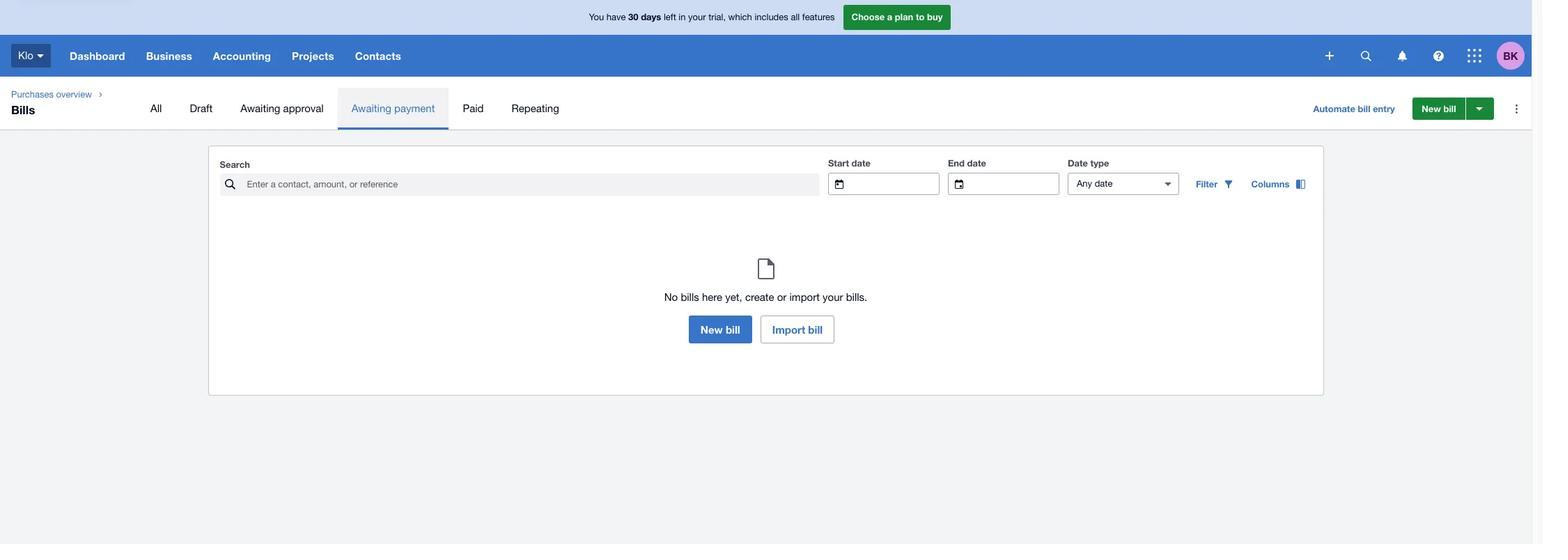 Task type: vqa. For each thing, say whether or not it's contained in the screenshot.
Do
no



Task type: locate. For each thing, give the bounding box(es) containing it.
all
[[151, 102, 162, 114]]

search
[[220, 159, 250, 170]]

includes
[[755, 12, 789, 22]]

bk
[[1504, 49, 1519, 62]]

trial,
[[709, 12, 726, 22]]

dashboard link
[[59, 35, 136, 77]]

0 vertical spatial new
[[1422, 103, 1442, 114]]

navigation
[[59, 35, 1316, 77]]

start
[[828, 157, 849, 169]]

repeating
[[512, 102, 559, 114]]

your
[[689, 12, 706, 22], [823, 291, 844, 303]]

new bill
[[1422, 103, 1457, 114], [701, 323, 741, 336]]

1 horizontal spatial date
[[968, 157, 987, 169]]

new bill button right "entry"
[[1413, 98, 1466, 120]]

repeating link
[[498, 88, 573, 130]]

new bill button
[[1413, 98, 1466, 120], [689, 316, 752, 344]]

paid
[[463, 102, 484, 114]]

end date
[[948, 157, 987, 169]]

awaiting
[[241, 102, 280, 114], [352, 102, 392, 114]]

banner
[[0, 0, 1532, 77]]

here
[[702, 291, 723, 303]]

new bill down the here
[[701, 323, 741, 336]]

0 vertical spatial new bill
[[1422, 103, 1457, 114]]

menu
[[137, 88, 1294, 130]]

new down the here
[[701, 323, 723, 336]]

awaiting payment link
[[338, 88, 449, 130]]

contacts button
[[345, 35, 412, 77]]

a
[[888, 11, 893, 22]]

projects
[[292, 49, 334, 62]]

bill inside popup button
[[1358, 103, 1371, 114]]

bills.
[[846, 291, 868, 303]]

new bill button inside bills navigation
[[1413, 98, 1466, 120]]

1 horizontal spatial new bill button
[[1413, 98, 1466, 120]]

2 date from the left
[[968, 157, 987, 169]]

awaiting for awaiting approval
[[241, 102, 280, 114]]

your left bills.
[[823, 291, 844, 303]]

Start date field
[[855, 174, 939, 194]]

bk button
[[1497, 35, 1532, 77]]

new bill button down the here
[[689, 316, 752, 344]]

start date
[[828, 157, 871, 169]]

choose a plan to buy
[[852, 11, 943, 22]]

yet,
[[726, 291, 743, 303]]

date right end
[[968, 157, 987, 169]]

menu containing all
[[137, 88, 1294, 130]]

2 awaiting from the left
[[352, 102, 392, 114]]

banner containing bk
[[0, 0, 1532, 77]]

awaiting for awaiting payment
[[352, 102, 392, 114]]

accounting
[[213, 49, 271, 62]]

1 horizontal spatial new bill
[[1422, 103, 1457, 114]]

1 date from the left
[[852, 157, 871, 169]]

bill inside button
[[809, 323, 823, 336]]

klo
[[18, 49, 33, 61]]

bill for bottom new bill "button"
[[726, 323, 741, 336]]

bill right import at bottom
[[809, 323, 823, 336]]

1 vertical spatial new bill
[[701, 323, 741, 336]]

choose
[[852, 11, 885, 22]]

bill down the yet,
[[726, 323, 741, 336]]

0 vertical spatial new bill button
[[1413, 98, 1466, 120]]

paid link
[[449, 88, 498, 130]]

no
[[665, 291, 678, 303]]

svg image
[[1361, 51, 1372, 61], [1398, 51, 1407, 61], [1434, 51, 1444, 61], [1326, 52, 1334, 60], [37, 54, 44, 58]]

1 vertical spatial new
[[701, 323, 723, 336]]

your right in
[[689, 12, 706, 22]]

svg image
[[1468, 49, 1482, 63]]

import bill
[[773, 323, 823, 336]]

1 horizontal spatial awaiting
[[352, 102, 392, 114]]

bill right "entry"
[[1444, 103, 1457, 114]]

date right 'start'
[[852, 157, 871, 169]]

awaiting inside menu item
[[352, 102, 392, 114]]

business button
[[136, 35, 203, 77]]

columns
[[1252, 178, 1290, 190]]

purchases overview link
[[6, 88, 98, 102]]

bill left "entry"
[[1358, 103, 1371, 114]]

awaiting left the 'approval'
[[241, 102, 280, 114]]

svg image inside the klo popup button
[[37, 54, 44, 58]]

left
[[664, 12, 676, 22]]

automate bill entry
[[1314, 103, 1396, 114]]

buy
[[928, 11, 943, 22]]

no bills here yet, create or import your bills.
[[665, 291, 868, 303]]

draft
[[190, 102, 213, 114]]

0 horizontal spatial new bill
[[701, 323, 741, 336]]

bills
[[11, 102, 35, 117]]

new
[[1422, 103, 1442, 114], [701, 323, 723, 336]]

0 horizontal spatial date
[[852, 157, 871, 169]]

0 vertical spatial your
[[689, 12, 706, 22]]

new right "entry"
[[1422, 103, 1442, 114]]

date for end date
[[968, 157, 987, 169]]

0 horizontal spatial awaiting
[[241, 102, 280, 114]]

date for start date
[[852, 157, 871, 169]]

entry
[[1374, 103, 1396, 114]]

new bill right "entry"
[[1422, 103, 1457, 114]]

1 horizontal spatial your
[[823, 291, 844, 303]]

1 awaiting from the left
[[241, 102, 280, 114]]

awaiting payment menu item
[[338, 88, 449, 130]]

0 horizontal spatial new bill button
[[689, 316, 752, 344]]

new inside bills navigation
[[1422, 103, 1442, 114]]

have
[[607, 12, 626, 22]]

1 horizontal spatial new
[[1422, 103, 1442, 114]]

filter
[[1196, 178, 1218, 190]]

1 vertical spatial new bill button
[[689, 316, 752, 344]]

date
[[852, 157, 871, 169], [968, 157, 987, 169]]

bills navigation
[[0, 77, 1532, 130]]

features
[[803, 12, 835, 22]]

navigation containing dashboard
[[59, 35, 1316, 77]]

awaiting left payment
[[352, 102, 392, 114]]

bill
[[1358, 103, 1371, 114], [1444, 103, 1457, 114], [726, 323, 741, 336], [809, 323, 823, 336]]

0 horizontal spatial your
[[689, 12, 706, 22]]

import bill button
[[761, 316, 835, 344]]

awaiting approval
[[241, 102, 324, 114]]



Task type: describe. For each thing, give the bounding box(es) containing it.
type
[[1091, 157, 1110, 169]]

awaiting payment
[[352, 102, 435, 114]]

purchases
[[11, 89, 54, 100]]

Search field
[[246, 174, 820, 195]]

new bill inside bills navigation
[[1422, 103, 1457, 114]]

columns button
[[1243, 173, 1315, 195]]

bill for new bill "button" inside the bills navigation
[[1444, 103, 1457, 114]]

klo button
[[0, 35, 59, 77]]

you have 30 days left in your trial, which includes all features
[[589, 11, 835, 22]]

draft link
[[176, 88, 227, 130]]

1 vertical spatial your
[[823, 291, 844, 303]]

menu inside bills navigation
[[137, 88, 1294, 130]]

purchases overview
[[11, 89, 92, 100]]

all
[[791, 12, 800, 22]]

accounting button
[[203, 35, 282, 77]]

30
[[629, 11, 639, 22]]

awaiting approval link
[[227, 88, 338, 130]]

you
[[589, 12, 604, 22]]

or
[[777, 291, 787, 303]]

projects button
[[282, 35, 345, 77]]

overview
[[56, 89, 92, 100]]

filter button
[[1188, 173, 1243, 195]]

days
[[641, 11, 662, 22]]

in
[[679, 12, 686, 22]]

automate bill entry button
[[1306, 98, 1404, 120]]

date type
[[1068, 157, 1110, 169]]

plan
[[895, 11, 914, 22]]

import
[[773, 323, 806, 336]]

Date type field
[[1069, 174, 1153, 194]]

create
[[746, 291, 775, 303]]

automate
[[1314, 103, 1356, 114]]

dashboard
[[70, 49, 125, 62]]

overflow menu image
[[1503, 95, 1531, 123]]

end
[[948, 157, 965, 169]]

End date field
[[975, 174, 1059, 194]]

approval
[[283, 102, 324, 114]]

to
[[916, 11, 925, 22]]

payment
[[394, 102, 435, 114]]

bill for the automate bill entry popup button
[[1358, 103, 1371, 114]]

business
[[146, 49, 192, 62]]

0 horizontal spatial new
[[701, 323, 723, 336]]

contacts
[[355, 49, 401, 62]]

your inside the you have 30 days left in your trial, which includes all features
[[689, 12, 706, 22]]

which
[[729, 12, 752, 22]]

bills
[[681, 291, 699, 303]]

import
[[790, 291, 820, 303]]

all link
[[137, 88, 176, 130]]

date
[[1068, 157, 1088, 169]]

bill for import bill button
[[809, 323, 823, 336]]

navigation inside banner
[[59, 35, 1316, 77]]



